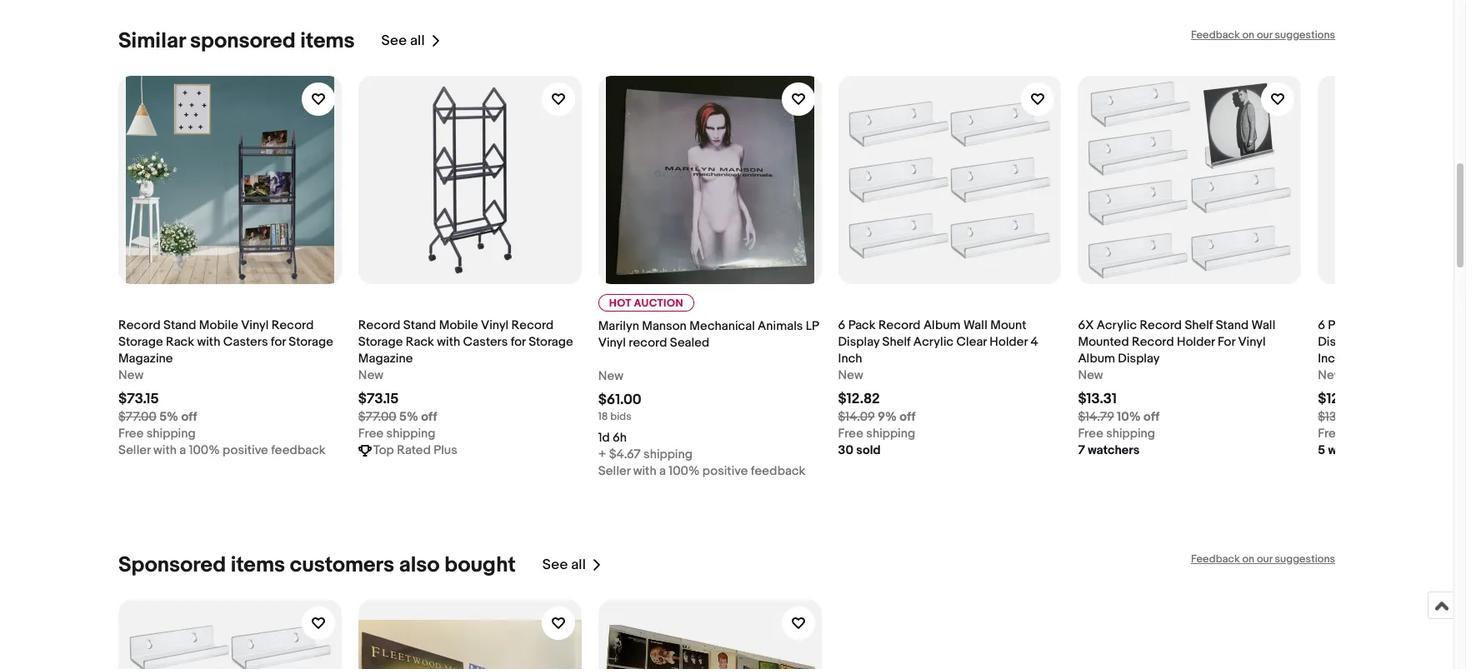 Task type: vqa. For each thing, say whether or not it's contained in the screenshot.


Task type: describe. For each thing, give the bounding box(es) containing it.
lp
[[806, 318, 819, 334]]

off inside 6 pack record album wall mount display shelf acrylic clear holder 4 inch new $12.82 $14.09 9% off free shipping 30 sold
[[900, 409, 916, 425]]

magazine for record stand mobile vinyl record storage rack with casters for storage magazine new $73.15 $77.00 5% off free shipping
[[358, 351, 413, 366]]

7
[[1078, 442, 1085, 458]]

similar sponsored items
[[118, 28, 355, 54]]

casters for record stand mobile vinyl record storage rack with casters for storage magazine new $73.15 $77.00 5% off free shipping
[[463, 334, 508, 350]]

with inside record stand mobile vinyl record storage rack with casters for storage magazine new $73.15 $77.00 5% off free shipping
[[437, 334, 460, 350]]

also
[[399, 552, 440, 578]]

30 sold text field
[[838, 442, 881, 459]]

see all link for sponsored items customers also bought
[[542, 552, 603, 578]]

feedback inside the new $61.00 18 bids 1d 6h + $4.67 shipping seller with a 100% positive feedback
[[751, 463, 805, 479]]

feedback on our suggestions link for sponsored items customers also bought
[[1191, 552, 1335, 566]]

Seller with a 100% positive feedback text field
[[598, 463, 805, 480]]

mobile for record stand mobile vinyl record storage rack with casters for storage magazine new $73.15 $77.00 5% off free shipping seller with a 100% positive feedback
[[199, 317, 238, 333]]

6 pack record album wall new $12.93 $13.90 free shipping 5 watchers
[[1318, 317, 1466, 458]]

shipping inside 6 pack record album wall mount display shelf acrylic clear holder 4 inch new $12.82 $14.09 9% off free shipping 30 sold
[[866, 426, 915, 441]]

auction
[[634, 296, 683, 310]]

suggestions for sponsored items customers also bought
[[1275, 552, 1335, 566]]

feedback on our suggestions for sponsored items customers also bought
[[1191, 552, 1335, 566]]

new inside 6 pack record album wall new $12.93 $13.90 free shipping 5 watchers
[[1318, 367, 1343, 383]]

top rated plus
[[373, 442, 457, 458]]

$73.15 text field for record stand mobile vinyl record storage rack with casters for storage magazine new $73.15 $77.00 5% off free shipping seller with a 100% positive feedback
[[118, 391, 159, 407]]

18
[[598, 410, 608, 423]]

free shipping text field for $12.82
[[838, 426, 915, 442]]

vinyl inside record stand mobile vinyl record storage rack with casters for storage magazine new $73.15 $77.00 5% off free shipping seller with a 100% positive feedback
[[241, 317, 269, 333]]

display inside 6 pack record album wall mount display shelf acrylic clear holder 4 inch new $12.82 $14.09 9% off free shipping 30 sold
[[838, 334, 880, 350]]

feedback for similar sponsored items
[[1191, 28, 1240, 41]]

watchers inside the 6x acrylic record shelf stand wall mounted record holder for vinyl album display new $13.31 $14.79 10% off free shipping 7 watchers
[[1088, 442, 1140, 458]]

free shipping text field for record stand mobile vinyl record storage rack with casters for storage magazine new $73.15 $77.00 5% off free shipping
[[358, 426, 435, 442]]

a inside record stand mobile vinyl record storage rack with casters for storage magazine new $73.15 $77.00 5% off free shipping seller with a 100% positive feedback
[[179, 442, 186, 458]]

customers
[[290, 552, 394, 578]]

free inside 6 pack record album wall mount display shelf acrylic clear holder 4 inch new $12.82 $14.09 9% off free shipping 30 sold
[[838, 426, 863, 441]]

new text field for $12.82
[[838, 367, 863, 384]]

marilyn
[[598, 318, 639, 334]]

new text field for record stand mobile vinyl record storage rack with casters for storage magazine new $73.15 $77.00 5% off free shipping
[[358, 367, 383, 384]]

see for sponsored items customers also bought
[[542, 557, 568, 573]]

shipping inside the 6x acrylic record shelf stand wall mounted record holder for vinyl album display new $13.31 $14.79 10% off free shipping 7 watchers
[[1106, 426, 1155, 441]]

1 storage from the left
[[118, 334, 163, 350]]

new inside record stand mobile vinyl record storage rack with casters for storage magazine new $73.15 $77.00 5% off free shipping seller with a 100% positive feedback
[[118, 367, 144, 383]]

a inside the new $61.00 18 bids 1d 6h + $4.67 shipping seller with a 100% positive feedback
[[659, 463, 666, 479]]

all for sponsored items customers also bought
[[571, 557, 586, 573]]

feedback on our suggestions for similar sponsored items
[[1191, 28, 1335, 41]]

free inside the 6x acrylic record shelf stand wall mounted record holder for vinyl album display new $13.31 $14.79 10% off free shipping 7 watchers
[[1078, 426, 1103, 441]]

see all for similar sponsored items
[[381, 33, 425, 49]]

new inside record stand mobile vinyl record storage rack with casters for storage magazine new $73.15 $77.00 5% off free shipping
[[358, 367, 383, 383]]

new inside the new $61.00 18 bids 1d 6h + $4.67 shipping seller with a 100% positive feedback
[[598, 368, 623, 384]]

4
[[1030, 334, 1038, 350]]

sponsored items customers also bought
[[118, 552, 516, 578]]

5% for record stand mobile vinyl record storage rack with casters for storage magazine new $73.15 $77.00 5% off free shipping
[[399, 409, 418, 425]]

shipping inside 6 pack record album wall new $12.93 $13.90 free shipping 5 watchers
[[1346, 426, 1395, 441]]

100% inside record stand mobile vinyl record storage rack with casters for storage magazine new $73.15 $77.00 5% off free shipping seller with a 100% positive feedback
[[189, 442, 220, 458]]

all for similar sponsored items
[[410, 33, 425, 49]]

rated
[[397, 442, 431, 458]]

6 for $12.93
[[1318, 317, 1325, 333]]

for for record stand mobile vinyl record storage rack with casters for storage magazine new $73.15 $77.00 5% off free shipping seller with a 100% positive feedback
[[271, 334, 286, 350]]

new text field for record stand mobile vinyl record storage rack with casters for storage magazine new $73.15 $77.00 5% off free shipping seller with a 100% positive feedback
[[118, 367, 144, 384]]

seller inside record stand mobile vinyl record storage rack with casters for storage magazine new $73.15 $77.00 5% off free shipping seller with a 100% positive feedback
[[118, 442, 151, 458]]

holder inside 6 pack record album wall mount display shelf acrylic clear holder 4 inch new $12.82 $14.09 9% off free shipping 30 sold
[[990, 334, 1028, 350]]

hot auction marilyn manson mechanical animals lp vinyl record sealed
[[598, 296, 819, 351]]

7 watchers text field
[[1078, 442, 1140, 459]]

5 watchers text field
[[1318, 442, 1380, 459]]

3 free shipping text field from the left
[[1318, 426, 1395, 442]]

6 pack record album wall mount display shelf acrylic clear holder 4 inch new $12.82 $14.09 9% off free shipping 30 sold
[[838, 317, 1038, 458]]

holder inside the 6x acrylic record shelf stand wall mounted record holder for vinyl album display new $13.31 $14.79 10% off free shipping 7 watchers
[[1177, 334, 1215, 350]]

for for record stand mobile vinyl record storage rack with casters for storage magazine new $73.15 $77.00 5% off free shipping
[[511, 334, 526, 350]]

off inside the 6x acrylic record shelf stand wall mounted record holder for vinyl album display new $13.31 $14.79 10% off free shipping 7 watchers
[[1144, 409, 1160, 425]]

magazine for record stand mobile vinyl record storage rack with casters for storage magazine new $73.15 $77.00 5% off free shipping seller with a 100% positive feedback
[[118, 351, 173, 366]]

+
[[598, 446, 606, 462]]

5% for record stand mobile vinyl record storage rack with casters for storage magazine new $73.15 $77.00 5% off free shipping seller with a 100% positive feedback
[[159, 409, 178, 425]]

wall inside the 6x acrylic record shelf stand wall mounted record holder for vinyl album display new $13.31 $14.79 10% off free shipping 7 watchers
[[1251, 317, 1276, 333]]

record stand mobile vinyl record storage rack with casters for storage magazine new $73.15 $77.00 5% off free shipping
[[358, 317, 573, 441]]

plus
[[434, 442, 457, 458]]

vinyl inside the 6x acrylic record shelf stand wall mounted record holder for vinyl album display new $13.31 $14.79 10% off free shipping 7 watchers
[[1238, 334, 1266, 350]]

$13.31
[[1078, 391, 1117, 407]]

bids
[[610, 410, 632, 423]]

manson
[[642, 318, 687, 334]]

feedback inside record stand mobile vinyl record storage rack with casters for storage magazine new $73.15 $77.00 5% off free shipping seller with a 100% positive feedback
[[271, 442, 326, 458]]

shelf inside 6 pack record album wall mount display shelf acrylic clear holder 4 inch new $12.82 $14.09 9% off free shipping 30 sold
[[882, 334, 911, 350]]

clear
[[956, 334, 987, 350]]

+ $4.67 shipping text field
[[598, 446, 693, 463]]

5
[[1318, 442, 1325, 458]]

suggestions for similar sponsored items
[[1275, 28, 1335, 41]]

on for sponsored items customers also bought
[[1242, 552, 1254, 566]]

record
[[629, 335, 667, 351]]

pack for $12.93
[[1328, 317, 1355, 333]]

stand for record stand mobile vinyl record storage rack with casters for storage magazine new $73.15 $77.00 5% off free shipping seller with a 100% positive feedback
[[163, 317, 196, 333]]

9%
[[878, 409, 897, 425]]

$73.15 for record stand mobile vinyl record storage rack with casters for storage magazine new $73.15 $77.00 5% off free shipping seller with a 100% positive feedback
[[118, 391, 159, 407]]

free inside 6 pack record album wall new $12.93 $13.90 free shipping 5 watchers
[[1318, 426, 1343, 441]]

sponsored
[[190, 28, 296, 54]]

$73.15 text field for record stand mobile vinyl record storage rack with casters for storage magazine new $73.15 $77.00 5% off free shipping
[[358, 391, 399, 407]]

display inside the 6x acrylic record shelf stand wall mounted record holder for vinyl album display new $13.31 $14.79 10% off free shipping 7 watchers
[[1118, 351, 1160, 366]]

$77.00 for record stand mobile vinyl record storage rack with casters for storage magazine new $73.15 $77.00 5% off free shipping
[[358, 409, 396, 425]]

feedback for sponsored items customers also bought
[[1191, 552, 1240, 566]]

mobile for record stand mobile vinyl record storage rack with casters for storage magazine new $73.15 $77.00 5% off free shipping
[[439, 317, 478, 333]]

mounted
[[1078, 334, 1129, 350]]

$14.79
[[1078, 409, 1114, 425]]

stand inside the 6x acrylic record shelf stand wall mounted record holder for vinyl album display new $13.31 $14.79 10% off free shipping 7 watchers
[[1216, 317, 1249, 333]]

30
[[838, 442, 853, 458]]

previous price $77.00 5% off text field
[[358, 409, 437, 426]]

mechanical
[[689, 318, 755, 334]]

shipping inside record stand mobile vinyl record storage rack with casters for storage magazine new $73.15 $77.00 5% off free shipping
[[386, 426, 435, 441]]

see all for sponsored items customers also bought
[[542, 557, 586, 573]]



Task type: locate. For each thing, give the bounding box(es) containing it.
1 horizontal spatial mobile
[[439, 317, 478, 333]]

5 free from the left
[[1318, 426, 1343, 441]]

free shipping text field for record stand mobile vinyl record storage rack with casters for storage magazine new $73.15 $77.00 5% off free shipping seller with a 100% positive feedback
[[118, 426, 196, 442]]

feedback on our suggestions link
[[1191, 28, 1335, 41], [1191, 552, 1335, 566]]

1 vertical spatial see all text field
[[542, 557, 586, 573]]

1 horizontal spatial for
[[511, 334, 526, 350]]

$12.82
[[838, 391, 880, 407]]

0 vertical spatial shelf
[[1185, 317, 1213, 333]]

wall
[[963, 317, 987, 333], [1251, 317, 1276, 333], [1443, 317, 1466, 333]]

rack up previous price $77.00 5% off text box
[[166, 334, 194, 350]]

holder
[[990, 334, 1028, 350], [1177, 334, 1215, 350]]

new $61.00 18 bids 1d 6h + $4.67 shipping seller with a 100% positive feedback
[[598, 368, 805, 479]]

album inside the 6x acrylic record shelf stand wall mounted record holder for vinyl album display new $13.31 $14.79 10% off free shipping 7 watchers
[[1078, 351, 1115, 366]]

sponsored
[[118, 552, 226, 578]]

18 bids text field
[[598, 410, 632, 423]]

off inside record stand mobile vinyl record storage rack with casters for storage magazine new $73.15 $77.00 5% off free shipping
[[421, 409, 437, 425]]

seller down $4.67
[[598, 463, 630, 479]]

1 vertical spatial on
[[1242, 552, 1254, 566]]

4 storage from the left
[[529, 334, 573, 350]]

pack
[[848, 317, 876, 333], [1328, 317, 1355, 333]]

holder left the for
[[1177, 334, 1215, 350]]

Free shipping text field
[[118, 426, 196, 442], [358, 426, 435, 442]]

pack inside 6 pack record album wall new $12.93 $13.90 free shipping 5 watchers
[[1328, 317, 1355, 333]]

shipping up seller with a 100% positive feedback text field on the bottom of the page
[[643, 446, 693, 462]]

positive inside the new $61.00 18 bids 1d 6h + $4.67 shipping seller with a 100% positive feedback
[[702, 463, 748, 479]]

1 $77.00 from the left
[[118, 409, 157, 425]]

wall for display
[[963, 317, 987, 333]]

new up $61.00 text box
[[598, 368, 623, 384]]

0 horizontal spatial casters
[[223, 334, 268, 350]]

1 vertical spatial see all
[[542, 557, 586, 573]]

2 6 from the left
[[1318, 317, 1325, 333]]

$73.15 inside record stand mobile vinyl record storage rack with casters for storage magazine new $73.15 $77.00 5% off free shipping
[[358, 391, 399, 407]]

$4.67
[[609, 446, 641, 462]]

acrylic left the clear
[[913, 334, 954, 350]]

free inside record stand mobile vinyl record storage rack with casters for storage magazine new $73.15 $77.00 5% off free shipping seller with a 100% positive feedback
[[118, 426, 144, 441]]

0 horizontal spatial see all
[[381, 33, 425, 49]]

0 horizontal spatial feedback
[[271, 442, 326, 458]]

2 for from the left
[[511, 334, 526, 350]]

1 horizontal spatial see all text field
[[542, 557, 586, 573]]

shipping down 9%
[[866, 426, 915, 441]]

1 vertical spatial positive
[[702, 463, 748, 479]]

0 horizontal spatial holder
[[990, 334, 1028, 350]]

0 horizontal spatial a
[[179, 442, 186, 458]]

3 storage from the left
[[358, 334, 403, 350]]

2 horizontal spatial wall
[[1443, 317, 1466, 333]]

1 horizontal spatial acrylic
[[1097, 317, 1137, 333]]

sealed
[[670, 335, 710, 351]]

6 right 'lp'
[[838, 317, 845, 333]]

feedback on our suggestions link for similar sponsored items
[[1191, 28, 1335, 41]]

1 horizontal spatial pack
[[1328, 317, 1355, 333]]

with
[[197, 334, 220, 350], [437, 334, 460, 350], [153, 442, 177, 458], [633, 463, 657, 479]]

1 mobile from the left
[[199, 317, 238, 333]]

0 horizontal spatial stand
[[163, 317, 196, 333]]

previous price $13.90 7% off text field
[[1318, 409, 1394, 426]]

2 stand from the left
[[403, 317, 436, 333]]

1 5% from the left
[[159, 409, 178, 425]]

new up previous price $77.00 5% off text box
[[118, 367, 144, 383]]

previous price $14.79 10% off text field
[[1078, 409, 1160, 426]]

see all link for similar sponsored items
[[381, 28, 441, 54]]

1 $73.15 text field from the left
[[118, 391, 159, 407]]

0 vertical spatial feedback
[[1191, 28, 1240, 41]]

rack inside record stand mobile vinyl record storage rack with casters for storage magazine new $73.15 $77.00 5% off free shipping
[[406, 334, 434, 350]]

2 on from the top
[[1242, 552, 1254, 566]]

new text field up $12.93 text box
[[1318, 367, 1343, 384]]

previous price $77.00 5% off text field
[[118, 409, 197, 426]]

off up "top rated plus"
[[421, 409, 437, 425]]

0 horizontal spatial 100%
[[189, 442, 220, 458]]

wall inside 6 pack record album wall new $12.93 $13.90 free shipping 5 watchers
[[1443, 317, 1466, 333]]

2 $73.15 from the left
[[358, 391, 399, 407]]

feedback
[[1191, 28, 1240, 41], [1191, 552, 1240, 566]]

our for similar sponsored items
[[1257, 28, 1272, 41]]

2 $73.15 text field from the left
[[358, 391, 399, 407]]

$73.15
[[118, 391, 159, 407], [358, 391, 399, 407]]

magazine up previous price $77.00 5% off text field
[[358, 351, 413, 366]]

4 free from the left
[[1078, 426, 1103, 441]]

stand inside record stand mobile vinyl record storage rack with casters for storage magazine new $73.15 $77.00 5% off free shipping
[[403, 317, 436, 333]]

0 horizontal spatial mobile
[[199, 317, 238, 333]]

pack inside 6 pack record album wall mount display shelf acrylic clear holder 4 inch new $12.82 $14.09 9% off free shipping 30 sold
[[848, 317, 876, 333]]

0 horizontal spatial album
[[923, 317, 961, 333]]

0 horizontal spatial acrylic
[[913, 334, 954, 350]]

stand for record stand mobile vinyl record storage rack with casters for storage magazine new $73.15 $77.00 5% off free shipping
[[403, 317, 436, 333]]

2 our from the top
[[1257, 552, 1272, 566]]

1 horizontal spatial feedback
[[751, 463, 805, 479]]

2 feedback from the top
[[1191, 552, 1240, 566]]

all
[[410, 33, 425, 49], [571, 557, 586, 573]]

holder down mount
[[990, 334, 1028, 350]]

$13.31 text field
[[1078, 391, 1117, 407]]

suggestions
[[1275, 28, 1335, 41], [1275, 552, 1335, 566]]

new text field up $13.31 text field
[[1078, 367, 1103, 384]]

new text field down inch
[[838, 367, 863, 384]]

$73.15 up previous price $77.00 5% off text field
[[358, 391, 399, 407]]

$12.82 text field
[[838, 391, 880, 407]]

1 horizontal spatial $73.15
[[358, 391, 399, 407]]

rack for record stand mobile vinyl record storage rack with casters for storage magazine new $73.15 $77.00 5% off free shipping seller with a 100% positive feedback
[[166, 334, 194, 350]]

for inside record stand mobile vinyl record storage rack with casters for storage magazine new $73.15 $77.00 5% off free shipping
[[511, 334, 526, 350]]

2 watchers from the left
[[1328, 442, 1380, 458]]

on
[[1242, 28, 1254, 41], [1242, 552, 1254, 566]]

2 horizontal spatial stand
[[1216, 317, 1249, 333]]

1 horizontal spatial $77.00
[[358, 409, 396, 425]]

shipping inside the new $61.00 18 bids 1d 6h + $4.67 shipping seller with a 100% positive feedback
[[643, 446, 693, 462]]

new text field up $61.00 text box
[[598, 368, 623, 385]]

New text field
[[838, 367, 863, 384], [1078, 367, 1103, 384], [1318, 367, 1343, 384]]

0 vertical spatial positive
[[223, 442, 268, 458]]

shipping
[[146, 426, 196, 441], [386, 426, 435, 441], [866, 426, 915, 441], [1106, 426, 1155, 441], [1346, 426, 1395, 441], [643, 446, 693, 462]]

1 horizontal spatial magazine
[[358, 351, 413, 366]]

1 our from the top
[[1257, 28, 1272, 41]]

our for sponsored items customers also bought
[[1257, 552, 1272, 566]]

acrylic inside the 6x acrylic record shelf stand wall mounted record holder for vinyl album display new $13.31 $14.79 10% off free shipping 7 watchers
[[1097, 317, 1137, 333]]

1 new text field from the left
[[838, 367, 863, 384]]

watchers
[[1088, 442, 1140, 458], [1328, 442, 1380, 458]]

1 vertical spatial feedback on our suggestions link
[[1191, 552, 1335, 566]]

0 horizontal spatial rack
[[166, 334, 194, 350]]

2 rack from the left
[[406, 334, 434, 350]]

1 vertical spatial display
[[1118, 351, 1160, 366]]

$61.00 text field
[[598, 391, 642, 408]]

2 5% from the left
[[399, 409, 418, 425]]

0 horizontal spatial all
[[410, 33, 425, 49]]

free
[[118, 426, 144, 441], [358, 426, 384, 441], [838, 426, 863, 441], [1078, 426, 1103, 441], [1318, 426, 1343, 441]]

previous price $14.09 9% off text field
[[838, 409, 916, 426]]

$77.00 inside record stand mobile vinyl record storage rack with casters for storage magazine new $73.15 $77.00 5% off free shipping
[[358, 409, 396, 425]]

0 horizontal spatial seller
[[118, 442, 151, 458]]

casters inside record stand mobile vinyl record storage rack with casters for storage magazine new $73.15 $77.00 5% off free shipping
[[463, 334, 508, 350]]

1 free shipping text field from the left
[[118, 426, 196, 442]]

1 horizontal spatial $73.15 text field
[[358, 391, 399, 407]]

feedback
[[271, 442, 326, 458], [751, 463, 805, 479]]

1 vertical spatial feedback on our suggestions
[[1191, 552, 1335, 566]]

2 $77.00 from the left
[[358, 409, 396, 425]]

1 horizontal spatial 5%
[[399, 409, 418, 425]]

1 free from the left
[[118, 426, 144, 441]]

vinyl inside record stand mobile vinyl record storage rack with casters for storage magazine new $73.15 $77.00 5% off free shipping
[[481, 317, 509, 333]]

0 horizontal spatial wall
[[963, 317, 987, 333]]

1 vertical spatial suggestions
[[1275, 552, 1335, 566]]

2 feedback on our suggestions from the top
[[1191, 552, 1335, 566]]

1 casters from the left
[[223, 334, 268, 350]]

$73.15 up previous price $77.00 5% off text box
[[118, 391, 159, 407]]

0 vertical spatial feedback on our suggestions link
[[1191, 28, 1335, 41]]

$77.00 for record stand mobile vinyl record storage rack with casters for storage magazine new $73.15 $77.00 5% off free shipping seller with a 100% positive feedback
[[118, 409, 157, 425]]

bought
[[444, 552, 516, 578]]

1 horizontal spatial wall
[[1251, 317, 1276, 333]]

pack for display
[[848, 317, 876, 333]]

0 vertical spatial see all text field
[[381, 33, 425, 49]]

0 vertical spatial items
[[300, 28, 355, 54]]

free inside record stand mobile vinyl record storage rack with casters for storage magazine new $73.15 $77.00 5% off free shipping
[[358, 426, 384, 441]]

0 vertical spatial feedback on our suggestions
[[1191, 28, 1335, 41]]

shipping up 5 watchers text box on the bottom of the page
[[1346, 426, 1395, 441]]

5%
[[159, 409, 178, 425], [399, 409, 418, 425]]

0 horizontal spatial magazine
[[118, 351, 173, 366]]

record inside 6 pack record album wall mount display shelf acrylic clear holder 4 inch new $12.82 $14.09 9% off free shipping 30 sold
[[878, 317, 921, 333]]

0 horizontal spatial watchers
[[1088, 442, 1140, 458]]

1 vertical spatial 100%
[[669, 463, 700, 479]]

new down inch
[[838, 367, 863, 383]]

0 vertical spatial 100%
[[189, 442, 220, 458]]

new up $12.93 text box
[[1318, 367, 1343, 383]]

album inside 6 pack record album wall mount display shelf acrylic clear holder 4 inch new $12.82 $14.09 9% off free shipping 30 sold
[[923, 317, 961, 333]]

0 horizontal spatial see
[[381, 33, 407, 49]]

stand
[[163, 317, 196, 333], [403, 317, 436, 333], [1216, 317, 1249, 333]]

watchers inside 6 pack record album wall new $12.93 $13.90 free shipping 5 watchers
[[1328, 442, 1380, 458]]

1 horizontal spatial positive
[[702, 463, 748, 479]]

$12.93
[[1318, 391, 1360, 407]]

6x
[[1078, 317, 1094, 333]]

1 feedback on our suggestions link from the top
[[1191, 28, 1335, 41]]

3 wall from the left
[[1443, 317, 1466, 333]]

casters for record stand mobile vinyl record storage rack with casters for storage magazine new $73.15 $77.00 5% off free shipping seller with a 100% positive feedback
[[223, 334, 268, 350]]

1 for from the left
[[271, 334, 286, 350]]

magazine inside record stand mobile vinyl record storage rack with casters for storage magazine new $73.15 $77.00 5% off free shipping seller with a 100% positive feedback
[[118, 351, 173, 366]]

2 new text field from the left
[[1078, 367, 1103, 384]]

3 free from the left
[[838, 426, 863, 441]]

mount
[[990, 317, 1026, 333]]

album inside 6 pack record album wall new $12.93 $13.90 free shipping 5 watchers
[[1403, 317, 1440, 333]]

1 suggestions from the top
[[1275, 28, 1335, 41]]

1 horizontal spatial seller
[[598, 463, 630, 479]]

1 horizontal spatial all
[[571, 557, 586, 573]]

mobile inside record stand mobile vinyl record storage rack with casters for storage magazine new $73.15 $77.00 5% off free shipping seller with a 100% positive feedback
[[199, 317, 238, 333]]

1 feedback from the top
[[1191, 28, 1240, 41]]

6 for display
[[838, 317, 845, 333]]

stand inside record stand mobile vinyl record storage rack with casters for storage magazine new $73.15 $77.00 5% off free shipping seller with a 100% positive feedback
[[163, 317, 196, 333]]

1 off from the left
[[181, 409, 197, 425]]

new text field up previous price $77.00 5% off text field
[[358, 367, 383, 384]]

mobile inside record stand mobile vinyl record storage rack with casters for storage magazine new $73.15 $77.00 5% off free shipping
[[439, 317, 478, 333]]

on for similar sponsored items
[[1242, 28, 1254, 41]]

2 horizontal spatial new text field
[[598, 368, 623, 385]]

1 vertical spatial see all link
[[542, 552, 603, 578]]

free shipping text field for $13.31
[[1078, 426, 1155, 442]]

1 on from the top
[[1242, 28, 1254, 41]]

acrylic
[[1097, 317, 1137, 333], [913, 334, 954, 350]]

2 magazine from the left
[[358, 351, 413, 366]]

1 vertical spatial acrylic
[[913, 334, 954, 350]]

0 horizontal spatial items
[[231, 552, 285, 578]]

vinyl
[[241, 317, 269, 333], [481, 317, 509, 333], [1238, 334, 1266, 350], [598, 335, 626, 351]]

1 horizontal spatial free shipping text field
[[358, 426, 435, 442]]

1 horizontal spatial 6
[[1318, 317, 1325, 333]]

1 vertical spatial our
[[1257, 552, 1272, 566]]

magazine
[[118, 351, 173, 366], [358, 351, 413, 366]]

shipping down the 10%
[[1106, 426, 1155, 441]]

0 horizontal spatial shelf
[[882, 334, 911, 350]]

2 off from the left
[[421, 409, 437, 425]]

See all text field
[[381, 33, 425, 49], [542, 557, 586, 573]]

2 horizontal spatial album
[[1403, 317, 1440, 333]]

2 storage from the left
[[289, 334, 333, 350]]

1 vertical spatial feedback
[[751, 463, 805, 479]]

display up inch
[[838, 334, 880, 350]]

off right 9%
[[900, 409, 916, 425]]

2 suggestions from the top
[[1275, 552, 1335, 566]]

1 horizontal spatial see all link
[[542, 552, 603, 578]]

display
[[838, 334, 880, 350], [1118, 351, 1160, 366]]

hot
[[609, 296, 631, 310]]

0 horizontal spatial for
[[271, 334, 286, 350]]

sold
[[856, 442, 881, 458]]

$73.15 for record stand mobile vinyl record storage rack with casters for storage magazine new $73.15 $77.00 5% off free shipping
[[358, 391, 399, 407]]

0 horizontal spatial see all text field
[[381, 33, 425, 49]]

6
[[838, 317, 845, 333], [1318, 317, 1325, 333]]

1 rack from the left
[[166, 334, 194, 350]]

shelf
[[1185, 317, 1213, 333], [882, 334, 911, 350]]

1 horizontal spatial rack
[[406, 334, 434, 350]]

with inside the new $61.00 18 bids 1d 6h + $4.67 shipping seller with a 100% positive feedback
[[633, 463, 657, 479]]

Seller with a 100% positive feedback text field
[[118, 442, 326, 459]]

off inside record stand mobile vinyl record storage rack with casters for storage magazine new $73.15 $77.00 5% off free shipping seller with a 100% positive feedback
[[181, 409, 197, 425]]

for
[[271, 334, 286, 350], [511, 334, 526, 350]]

1 vertical spatial a
[[659, 463, 666, 479]]

0 horizontal spatial new text field
[[118, 367, 144, 384]]

positive
[[223, 442, 268, 458], [702, 463, 748, 479]]

5% up seller with a 100% positive feedback text box
[[159, 409, 178, 425]]

1 horizontal spatial free shipping text field
[[1078, 426, 1155, 442]]

$13.90
[[1318, 409, 1354, 425]]

$14.09
[[838, 409, 875, 425]]

10%
[[1117, 409, 1141, 425]]

off up seller with a 100% positive feedback text box
[[181, 409, 197, 425]]

1d
[[598, 430, 610, 446]]

2 casters from the left
[[463, 334, 508, 350]]

new
[[118, 367, 144, 383], [358, 367, 383, 383], [838, 367, 863, 383], [1078, 367, 1103, 383], [1318, 367, 1343, 383], [598, 368, 623, 384]]

1 horizontal spatial holder
[[1177, 334, 1215, 350]]

1 horizontal spatial stand
[[403, 317, 436, 333]]

0 horizontal spatial free shipping text field
[[118, 426, 196, 442]]

free shipping text field down 9%
[[838, 426, 915, 442]]

1 horizontal spatial see all
[[542, 557, 586, 573]]

new text field for $13.31
[[1078, 367, 1103, 384]]

0 horizontal spatial positive
[[223, 442, 268, 458]]

1 horizontal spatial shelf
[[1185, 317, 1213, 333]]

1 magazine from the left
[[118, 351, 173, 366]]

feedback on our suggestions
[[1191, 28, 1335, 41], [1191, 552, 1335, 566]]

2 free shipping text field from the left
[[358, 426, 435, 442]]

$73.15 text field up previous price $77.00 5% off text field
[[358, 391, 399, 407]]

shelf inside the 6x acrylic record shelf stand wall mounted record holder for vinyl album display new $13.31 $14.79 10% off free shipping 7 watchers
[[1185, 317, 1213, 333]]

6h
[[613, 430, 627, 446]]

for
[[1218, 334, 1235, 350]]

0 horizontal spatial $73.15 text field
[[118, 391, 159, 407]]

6 up $12.93 text box
[[1318, 317, 1325, 333]]

1 horizontal spatial 100%
[[669, 463, 700, 479]]

rack inside record stand mobile vinyl record storage rack with casters for storage magazine new $73.15 $77.00 5% off free shipping seller with a 100% positive feedback
[[166, 334, 194, 350]]

5% up "rated"
[[399, 409, 418, 425]]

6x acrylic record shelf stand wall mounted record holder for vinyl album display new $13.31 $14.79 10% off free shipping 7 watchers
[[1078, 317, 1276, 458]]

1 pack from the left
[[848, 317, 876, 333]]

2 free from the left
[[358, 426, 384, 441]]

0 horizontal spatial see all link
[[381, 28, 441, 54]]

0 horizontal spatial free shipping text field
[[838, 426, 915, 442]]

1 vertical spatial all
[[571, 557, 586, 573]]

rack
[[166, 334, 194, 350], [406, 334, 434, 350]]

1 feedback on our suggestions from the top
[[1191, 28, 1335, 41]]

0 vertical spatial all
[[410, 33, 425, 49]]

1 horizontal spatial items
[[300, 28, 355, 54]]

vinyl inside hot auction marilyn manson mechanical animals lp vinyl record sealed
[[598, 335, 626, 351]]

shipping inside record stand mobile vinyl record storage rack with casters for storage magazine new $73.15 $77.00 5% off free shipping seller with a 100% positive feedback
[[146, 426, 196, 441]]

100%
[[189, 442, 220, 458], [669, 463, 700, 479]]

1 6 from the left
[[838, 317, 845, 333]]

1d 6h text field
[[598, 430, 627, 446]]

1 stand from the left
[[163, 317, 196, 333]]

see
[[381, 33, 407, 49], [542, 557, 568, 573]]

0 vertical spatial see all link
[[381, 28, 441, 54]]

1 horizontal spatial new text field
[[358, 367, 383, 384]]

2 pack from the left
[[1328, 317, 1355, 333]]

mobile
[[199, 317, 238, 333], [439, 317, 478, 333]]

0 horizontal spatial $73.15
[[118, 391, 159, 407]]

2 feedback on our suggestions link from the top
[[1191, 552, 1335, 566]]

watchers right "7"
[[1088, 442, 1140, 458]]

off right the 10%
[[1144, 409, 1160, 425]]

top
[[373, 442, 394, 458]]

see all text field for similar sponsored items
[[381, 33, 425, 49]]

2 wall from the left
[[1251, 317, 1276, 333]]

1 vertical spatial seller
[[598, 463, 630, 479]]

new up $13.31 text field
[[1078, 367, 1103, 383]]

see all
[[381, 33, 425, 49], [542, 557, 586, 573]]

our
[[1257, 28, 1272, 41], [1257, 552, 1272, 566]]

record inside 6 pack record album wall new $12.93 $13.90 free shipping 5 watchers
[[1358, 317, 1400, 333]]

seller down previous price $77.00 5% off text box
[[118, 442, 151, 458]]

free shipping text field down $13.90
[[1318, 426, 1395, 442]]

inch
[[838, 351, 862, 366]]

1 vertical spatial shelf
[[882, 334, 911, 350]]

0 vertical spatial our
[[1257, 28, 1272, 41]]

1 $73.15 from the left
[[118, 391, 159, 407]]

storage
[[118, 334, 163, 350], [289, 334, 333, 350], [358, 334, 403, 350], [529, 334, 573, 350]]

record stand mobile vinyl record storage rack with casters for storage magazine new $73.15 $77.00 5% off free shipping seller with a 100% positive feedback
[[118, 317, 333, 458]]

1 horizontal spatial see
[[542, 557, 568, 573]]

6 inside 6 pack record album wall mount display shelf acrylic clear holder 4 inch new $12.82 $14.09 9% off free shipping 30 sold
[[838, 317, 845, 333]]

album for $12.93
[[1403, 317, 1440, 333]]

$73.15 inside record stand mobile vinyl record storage rack with casters for storage magazine new $73.15 $77.00 5% off free shipping seller with a 100% positive feedback
[[118, 391, 159, 407]]

pack up inch
[[848, 317, 876, 333]]

see for similar sponsored items
[[381, 33, 407, 49]]

new inside 6 pack record album wall mount display shelf acrylic clear holder 4 inch new $12.82 $14.09 9% off free shipping 30 sold
[[838, 367, 863, 383]]

new up previous price $77.00 5% off text field
[[358, 367, 383, 383]]

0 horizontal spatial 6
[[838, 317, 845, 333]]

record
[[118, 317, 161, 333], [271, 317, 314, 333], [358, 317, 400, 333], [511, 317, 554, 333], [878, 317, 921, 333], [1140, 317, 1182, 333], [1358, 317, 1400, 333], [1132, 334, 1174, 350]]

see all link
[[381, 28, 441, 54], [542, 552, 603, 578]]

New text field
[[118, 367, 144, 384], [358, 367, 383, 384], [598, 368, 623, 385]]

3 new text field from the left
[[1318, 367, 1343, 384]]

0 vertical spatial acrylic
[[1097, 317, 1137, 333]]

0 vertical spatial suggestions
[[1275, 28, 1335, 41]]

casters
[[223, 334, 268, 350], [463, 334, 508, 350]]

for inside record stand mobile vinyl record storage rack with casters for storage magazine new $73.15 $77.00 5% off free shipping seller with a 100% positive feedback
[[271, 334, 286, 350]]

new inside the 6x acrylic record shelf stand wall mounted record holder for vinyl album display new $13.31 $14.79 10% off free shipping 7 watchers
[[1078, 367, 1103, 383]]

rack up previous price $77.00 5% off text field
[[406, 334, 434, 350]]

album
[[923, 317, 961, 333], [1403, 317, 1440, 333], [1078, 351, 1115, 366]]

0 vertical spatial feedback
[[271, 442, 326, 458]]

5% inside record stand mobile vinyl record storage rack with casters for storage magazine new $73.15 $77.00 5% off free shipping seller with a 100% positive feedback
[[159, 409, 178, 425]]

5% inside record stand mobile vinyl record storage rack with casters for storage magazine new $73.15 $77.00 5% off free shipping
[[399, 409, 418, 425]]

rack for record stand mobile vinyl record storage rack with casters for storage magazine new $73.15 $77.00 5% off free shipping
[[406, 334, 434, 350]]

$77.00 inside record stand mobile vinyl record storage rack with casters for storage magazine new $73.15 $77.00 5% off free shipping seller with a 100% positive feedback
[[118, 409, 157, 425]]

animals
[[758, 318, 803, 334]]

acrylic inside 6 pack record album wall mount display shelf acrylic clear holder 4 inch new $12.82 $14.09 9% off free shipping 30 sold
[[913, 334, 954, 350]]

1 watchers from the left
[[1088, 442, 1140, 458]]

100% inside the new $61.00 18 bids 1d 6h + $4.67 shipping seller with a 100% positive feedback
[[669, 463, 700, 479]]

0 vertical spatial on
[[1242, 28, 1254, 41]]

display down mounted
[[1118, 351, 1160, 366]]

$73.15 text field
[[118, 391, 159, 407], [358, 391, 399, 407]]

0 vertical spatial display
[[838, 334, 880, 350]]

Top Rated Plus text field
[[373, 442, 457, 459]]

off
[[181, 409, 197, 425], [421, 409, 437, 425], [900, 409, 916, 425], [1144, 409, 1160, 425]]

1 horizontal spatial album
[[1078, 351, 1115, 366]]

wall for $12.93
[[1443, 317, 1466, 333]]

$77.00
[[118, 409, 157, 425], [358, 409, 396, 425]]

similar
[[118, 28, 185, 54]]

shipping up seller with a 100% positive feedback text box
[[146, 426, 196, 441]]

positive inside record stand mobile vinyl record storage rack with casters for storage magazine new $73.15 $77.00 5% off free shipping seller with a 100% positive feedback
[[223, 442, 268, 458]]

$12.93 text field
[[1318, 391, 1360, 407]]

2 horizontal spatial new text field
[[1318, 367, 1343, 384]]

free shipping text field down the 10%
[[1078, 426, 1155, 442]]

2 holder from the left
[[1177, 334, 1215, 350]]

new text field up previous price $77.00 5% off text box
[[118, 367, 144, 384]]

4 off from the left
[[1144, 409, 1160, 425]]

1 vertical spatial feedback
[[1191, 552, 1240, 566]]

3 off from the left
[[900, 409, 916, 425]]

0 horizontal spatial $77.00
[[118, 409, 157, 425]]

2 free shipping text field from the left
[[1078, 426, 1155, 442]]

1 free shipping text field from the left
[[838, 426, 915, 442]]

seller inside the new $61.00 18 bids 1d 6h + $4.67 shipping seller with a 100% positive feedback
[[598, 463, 630, 479]]

shipping up "rated"
[[386, 426, 435, 441]]

1 wall from the left
[[963, 317, 987, 333]]

Free shipping text field
[[838, 426, 915, 442], [1078, 426, 1155, 442], [1318, 426, 1395, 442]]

1 holder from the left
[[990, 334, 1028, 350]]

wall inside 6 pack record album wall mount display shelf acrylic clear holder 4 inch new $12.82 $14.09 9% off free shipping 30 sold
[[963, 317, 987, 333]]

a
[[179, 442, 186, 458], [659, 463, 666, 479]]

0 vertical spatial see all
[[381, 33, 425, 49]]

items
[[300, 28, 355, 54], [231, 552, 285, 578]]

acrylic up mounted
[[1097, 317, 1137, 333]]

watchers right 5
[[1328, 442, 1380, 458]]

$73.15 text field up previous price $77.00 5% off text box
[[118, 391, 159, 407]]

album for display
[[923, 317, 961, 333]]

$61.00
[[598, 391, 642, 408]]

3 stand from the left
[[1216, 317, 1249, 333]]

see all text field for sponsored items customers also bought
[[542, 557, 586, 573]]

pack up "$12.93" at the right
[[1328, 317, 1355, 333]]

6 inside 6 pack record album wall new $12.93 $13.90 free shipping 5 watchers
[[1318, 317, 1325, 333]]

1 horizontal spatial watchers
[[1328, 442, 1380, 458]]

casters inside record stand mobile vinyl record storage rack with casters for storage magazine new $73.15 $77.00 5% off free shipping seller with a 100% positive feedback
[[223, 334, 268, 350]]

magazine up previous price $77.00 5% off text box
[[118, 351, 173, 366]]

2 mobile from the left
[[439, 317, 478, 333]]

magazine inside record stand mobile vinyl record storage rack with casters for storage magazine new $73.15 $77.00 5% off free shipping
[[358, 351, 413, 366]]

seller
[[118, 442, 151, 458], [598, 463, 630, 479]]



